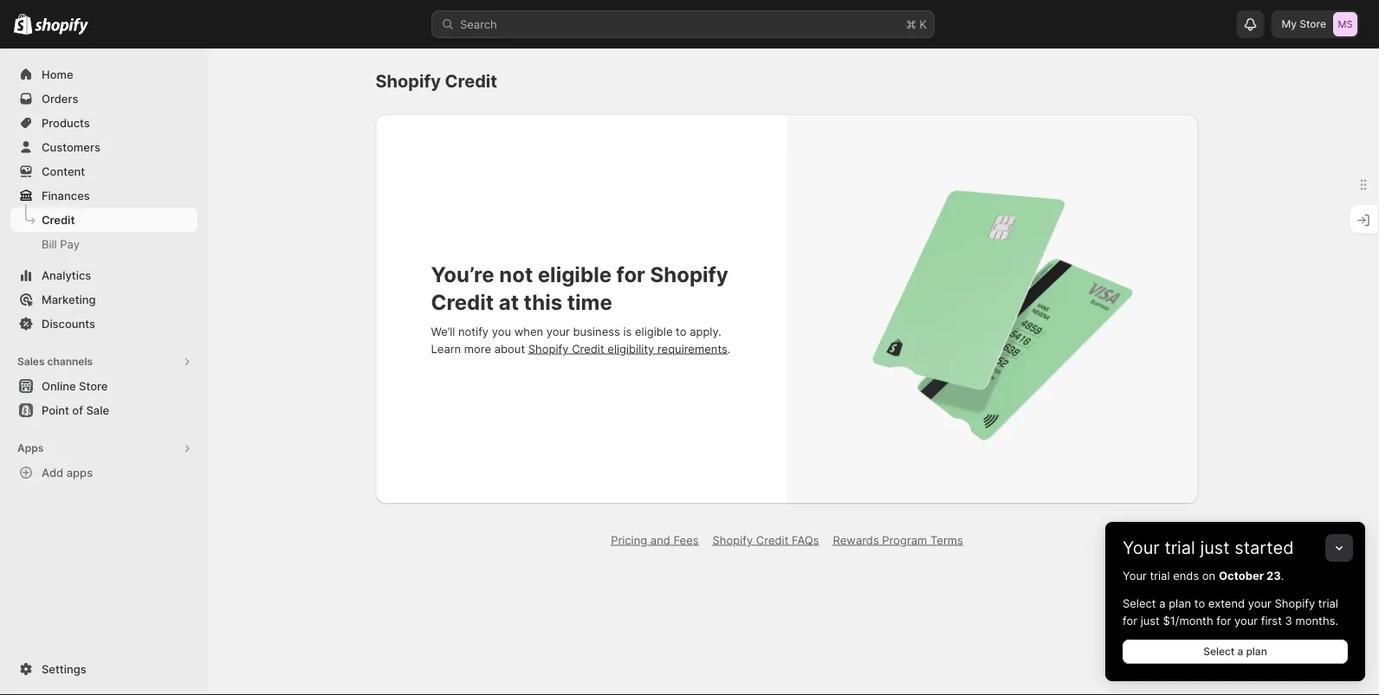 Task type: describe. For each thing, give the bounding box(es) containing it.
learn
[[431, 342, 461, 356]]

eligible inside you're not eligible for shopify credit at this time
[[538, 262, 612, 287]]

when
[[515, 325, 544, 338]]

fees
[[674, 534, 699, 547]]

select a plan link
[[1123, 641, 1349, 665]]

credit up bill pay
[[42, 213, 75, 227]]

your trial just started element
[[1106, 568, 1366, 682]]

online store
[[42, 380, 108, 393]]

finances
[[42, 189, 90, 202]]

online
[[42, 380, 76, 393]]

bill pay
[[42, 237, 80, 251]]

months.
[[1296, 615, 1339, 628]]

sale
[[86, 404, 109, 417]]

bill
[[42, 237, 57, 251]]

more
[[464, 342, 491, 356]]

bill pay link
[[10, 232, 198, 257]]

shopify credit card image
[[820, 158, 1167, 460]]

shopify inside you're not eligible for shopify credit at this time
[[650, 262, 729, 287]]

you're
[[431, 262, 495, 287]]

trial inside the select a plan to extend your shopify trial for just $1/month for your first 3 months.
[[1319, 597, 1339, 611]]

marketing
[[42, 293, 96, 306]]

started
[[1235, 538, 1295, 559]]

your trial just started
[[1123, 538, 1295, 559]]

add apps button
[[10, 461, 198, 485]]

and
[[651, 534, 671, 547]]

shopify for shopify credit
[[376, 71, 441, 92]]

we'll
[[431, 325, 455, 338]]

select a plan
[[1204, 646, 1268, 659]]

credit link
[[10, 208, 198, 232]]

eligible inside we'll notify you when your business is eligible to apply. learn more about
[[635, 325, 673, 338]]

faqs
[[792, 534, 820, 547]]

pricing and fees
[[611, 534, 699, 547]]

customers link
[[10, 135, 198, 159]]

your inside we'll notify you when your business is eligible to apply. learn more about
[[547, 325, 570, 338]]

analytics link
[[10, 263, 198, 288]]

my
[[1282, 18, 1298, 30]]

store for online store
[[79, 380, 108, 393]]

settings link
[[10, 658, 198, 682]]

finances link
[[10, 184, 198, 208]]

this
[[524, 289, 563, 315]]

apps button
[[10, 437, 198, 461]]

discounts link
[[10, 312, 198, 336]]

you
[[492, 325, 511, 338]]

ends
[[1174, 569, 1200, 583]]

first
[[1262, 615, 1283, 628]]

products
[[42, 116, 90, 130]]

credit for shopify credit eligibility requirements .
[[572, 342, 605, 356]]

business
[[573, 325, 620, 338]]

rewards
[[833, 534, 879, 547]]

marketing link
[[10, 288, 198, 312]]

content
[[42, 165, 85, 178]]

your for your trial ends on october 23 .
[[1123, 569, 1147, 583]]

eligibility
[[608, 342, 655, 356]]

point of sale
[[42, 404, 109, 417]]

my store
[[1282, 18, 1327, 30]]

products link
[[10, 111, 198, 135]]

0 vertical spatial .
[[728, 342, 731, 356]]

customers
[[42, 140, 100, 154]]

sales
[[17, 356, 45, 368]]

online store link
[[10, 374, 198, 399]]

shopify image
[[14, 14, 32, 34]]

rewards program terms
[[833, 534, 964, 547]]

point
[[42, 404, 69, 417]]

select for select a plan to extend your shopify trial for just $1/month for your first 3 months.
[[1123, 597, 1157, 611]]

shopify credit eligibility requirements .
[[529, 342, 731, 356]]

about
[[495, 342, 525, 356]]

shopify for shopify credit eligibility requirements .
[[529, 342, 569, 356]]

plan for select a plan to extend your shopify trial for just $1/month for your first 3 months.
[[1169, 597, 1192, 611]]

your trial just started button
[[1106, 523, 1366, 559]]

content link
[[10, 159, 198, 184]]

october
[[1219, 569, 1265, 583]]

home
[[42, 68, 73, 81]]

credit inside you're not eligible for shopify credit at this time
[[431, 289, 494, 315]]

pricing
[[611, 534, 648, 547]]

on
[[1203, 569, 1216, 583]]



Task type: vqa. For each thing, say whether or not it's contained in the screenshot.
($)
no



Task type: locate. For each thing, give the bounding box(es) containing it.
plan
[[1169, 597, 1192, 611], [1247, 646, 1268, 659]]

extend
[[1209, 597, 1246, 611]]

pricing and fees button
[[601, 529, 709, 553]]

1 vertical spatial eligible
[[635, 325, 673, 338]]

orders link
[[10, 87, 198, 111]]

2 your from the top
[[1123, 569, 1147, 583]]

a down the select a plan to extend your shopify trial for just $1/month for your first 3 months.
[[1238, 646, 1244, 659]]

1 horizontal spatial a
[[1238, 646, 1244, 659]]

shopify credit faqs link
[[713, 534, 820, 547]]

sales channels
[[17, 356, 93, 368]]

plan inside the select a plan to extend your shopify trial for just $1/month for your first 3 months.
[[1169, 597, 1192, 611]]

0 vertical spatial eligible
[[538, 262, 612, 287]]

for inside you're not eligible for shopify credit at this time
[[617, 262, 646, 287]]

1 horizontal spatial .
[[1282, 569, 1285, 583]]

0 horizontal spatial plan
[[1169, 597, 1192, 611]]

shopify for shopify credit faqs
[[713, 534, 753, 547]]

0 horizontal spatial to
[[676, 325, 687, 338]]

0 vertical spatial to
[[676, 325, 687, 338]]

trial inside dropdown button
[[1165, 538, 1196, 559]]

eligible right the is
[[635, 325, 673, 338]]

home link
[[10, 62, 198, 87]]

settings
[[42, 663, 86, 676]]

store inside button
[[79, 380, 108, 393]]

credit for shopify credit
[[445, 71, 498, 92]]

a
[[1160, 597, 1166, 611], [1238, 646, 1244, 659]]

1 your from the top
[[1123, 538, 1160, 559]]

point of sale link
[[10, 399, 198, 423]]

1 vertical spatial your
[[1249, 597, 1272, 611]]

0 vertical spatial select
[[1123, 597, 1157, 611]]

for down extend
[[1217, 615, 1232, 628]]

to up $1/month
[[1195, 597, 1206, 611]]

0 horizontal spatial .
[[728, 342, 731, 356]]

1 horizontal spatial store
[[1300, 18, 1327, 30]]

shopify credit
[[376, 71, 498, 92]]

select for select a plan
[[1204, 646, 1235, 659]]

trial for just
[[1165, 538, 1196, 559]]

apply.
[[690, 325, 722, 338]]

to inside the select a plan to extend your shopify trial for just $1/month for your first 3 months.
[[1195, 597, 1206, 611]]

0 vertical spatial trial
[[1165, 538, 1196, 559]]

credit down search
[[445, 71, 498, 92]]

a for select a plan
[[1238, 646, 1244, 659]]

1 vertical spatial just
[[1141, 615, 1160, 628]]

sales channels button
[[10, 350, 198, 374]]

credit left faqs
[[757, 534, 789, 547]]

your left first
[[1235, 615, 1259, 628]]

add
[[42, 466, 63, 480]]

just
[[1201, 538, 1230, 559], [1141, 615, 1160, 628]]

k
[[920, 17, 927, 31]]

1 vertical spatial .
[[1282, 569, 1285, 583]]

your up your trial ends on october 23 .
[[1123, 538, 1160, 559]]

your trial ends on october 23 .
[[1123, 569, 1285, 583]]

2 vertical spatial trial
[[1319, 597, 1339, 611]]

0 horizontal spatial for
[[617, 262, 646, 287]]

2 horizontal spatial for
[[1217, 615, 1232, 628]]

discounts
[[42, 317, 95, 331]]

0 horizontal spatial eligible
[[538, 262, 612, 287]]

notify
[[458, 325, 489, 338]]

select down the select a plan to extend your shopify trial for just $1/month for your first 3 months.
[[1204, 646, 1235, 659]]

0 vertical spatial just
[[1201, 538, 1230, 559]]

1 horizontal spatial for
[[1123, 615, 1138, 628]]

0 vertical spatial store
[[1300, 18, 1327, 30]]

1 horizontal spatial eligible
[[635, 325, 673, 338]]

just left $1/month
[[1141, 615, 1160, 628]]

plan up $1/month
[[1169, 597, 1192, 611]]

plan inside select a plan link
[[1247, 646, 1268, 659]]

select a plan to extend your shopify trial for just $1/month for your first 3 months.
[[1123, 597, 1339, 628]]

orders
[[42, 92, 78, 105]]

1 horizontal spatial plan
[[1247, 646, 1268, 659]]

to inside we'll notify you when your business is eligible to apply. learn more about
[[676, 325, 687, 338]]

1 vertical spatial a
[[1238, 646, 1244, 659]]

a up $1/month
[[1160, 597, 1166, 611]]

1 vertical spatial store
[[79, 380, 108, 393]]

analytics
[[42, 269, 91, 282]]

0 horizontal spatial just
[[1141, 615, 1160, 628]]

0 horizontal spatial a
[[1160, 597, 1166, 611]]

your inside dropdown button
[[1123, 538, 1160, 559]]

.
[[728, 342, 731, 356], [1282, 569, 1285, 583]]

for left $1/month
[[1123, 615, 1138, 628]]

0 horizontal spatial store
[[79, 380, 108, 393]]

pay
[[60, 237, 80, 251]]

your up first
[[1249, 597, 1272, 611]]

eligible up time
[[538, 262, 612, 287]]

plan for select a plan
[[1247, 646, 1268, 659]]

1 horizontal spatial select
[[1204, 646, 1235, 659]]

eligible
[[538, 262, 612, 287], [635, 325, 673, 338]]

point of sale button
[[0, 399, 208, 423]]

apps
[[17, 442, 44, 455]]

shopify credit faqs
[[713, 534, 820, 547]]

0 horizontal spatial select
[[1123, 597, 1157, 611]]

. inside your trial just started element
[[1282, 569, 1285, 583]]

0 vertical spatial a
[[1160, 597, 1166, 611]]

0 vertical spatial your
[[1123, 538, 1160, 559]]

online store button
[[0, 374, 208, 399]]

to up requirements
[[676, 325, 687, 338]]

plan down first
[[1247, 646, 1268, 659]]

credit down business
[[572, 342, 605, 356]]

1 vertical spatial plan
[[1247, 646, 1268, 659]]

1 vertical spatial to
[[1195, 597, 1206, 611]]

1 vertical spatial trial
[[1151, 569, 1171, 583]]

trial
[[1165, 538, 1196, 559], [1151, 569, 1171, 583], [1319, 597, 1339, 611]]

1 vertical spatial your
[[1123, 569, 1147, 583]]

your
[[547, 325, 570, 338], [1249, 597, 1272, 611], [1235, 615, 1259, 628]]

your for your trial just started
[[1123, 538, 1160, 559]]

trial for ends
[[1151, 569, 1171, 583]]

⌘ k
[[907, 17, 927, 31]]

add apps
[[42, 466, 93, 480]]

shopify inside the select a plan to extend your shopify trial for just $1/month for your first 3 months.
[[1275, 597, 1316, 611]]

3
[[1286, 615, 1293, 628]]

store up sale
[[79, 380, 108, 393]]

store for my store
[[1300, 18, 1327, 30]]

store right my
[[1300, 18, 1327, 30]]

requirements
[[658, 342, 728, 356]]

at
[[499, 289, 519, 315]]

trial up months.
[[1319, 597, 1339, 611]]

of
[[72, 404, 83, 417]]

store
[[1300, 18, 1327, 30], [79, 380, 108, 393]]

select down your trial ends on october 23 .
[[1123, 597, 1157, 611]]

for up the is
[[617, 262, 646, 287]]

shopify credit eligibility requirements link
[[529, 342, 728, 356]]

channels
[[47, 356, 93, 368]]

you're not eligible for shopify credit at this time
[[431, 262, 729, 315]]

1 vertical spatial select
[[1204, 646, 1235, 659]]

to
[[676, 325, 687, 338], [1195, 597, 1206, 611]]

your left ends
[[1123, 569, 1147, 583]]

just inside dropdown button
[[1201, 538, 1230, 559]]

1 horizontal spatial just
[[1201, 538, 1230, 559]]

credit down you're on the left of page
[[431, 289, 494, 315]]

$1/month
[[1164, 615, 1214, 628]]

apps
[[66, 466, 93, 480]]

your right the when
[[547, 325, 570, 338]]

⌘
[[907, 17, 917, 31]]

is
[[624, 325, 632, 338]]

program
[[883, 534, 928, 547]]

a for select a plan to extend your shopify trial for just $1/month for your first 3 months.
[[1160, 597, 1166, 611]]

23
[[1267, 569, 1282, 583]]

my store image
[[1334, 12, 1358, 36]]

0 vertical spatial your
[[547, 325, 570, 338]]

a inside the select a plan to extend your shopify trial for just $1/month for your first 3 months.
[[1160, 597, 1166, 611]]

trial up ends
[[1165, 538, 1196, 559]]

1 horizontal spatial to
[[1195, 597, 1206, 611]]

just inside the select a plan to extend your shopify trial for just $1/month for your first 3 months.
[[1141, 615, 1160, 628]]

credit for shopify credit faqs
[[757, 534, 789, 547]]

0 vertical spatial plan
[[1169, 597, 1192, 611]]

your
[[1123, 538, 1160, 559], [1123, 569, 1147, 583]]

just up on
[[1201, 538, 1230, 559]]

search
[[460, 17, 497, 31]]

time
[[567, 289, 613, 315]]

shopify image
[[35, 18, 89, 35]]

2 vertical spatial your
[[1235, 615, 1259, 628]]

terms
[[931, 534, 964, 547]]

we'll notify you when your business is eligible to apply. learn more about
[[431, 325, 722, 356]]

rewards program terms link
[[833, 534, 964, 547]]

not
[[499, 262, 533, 287]]

trial left ends
[[1151, 569, 1171, 583]]

select inside the select a plan to extend your shopify trial for just $1/month for your first 3 months.
[[1123, 597, 1157, 611]]



